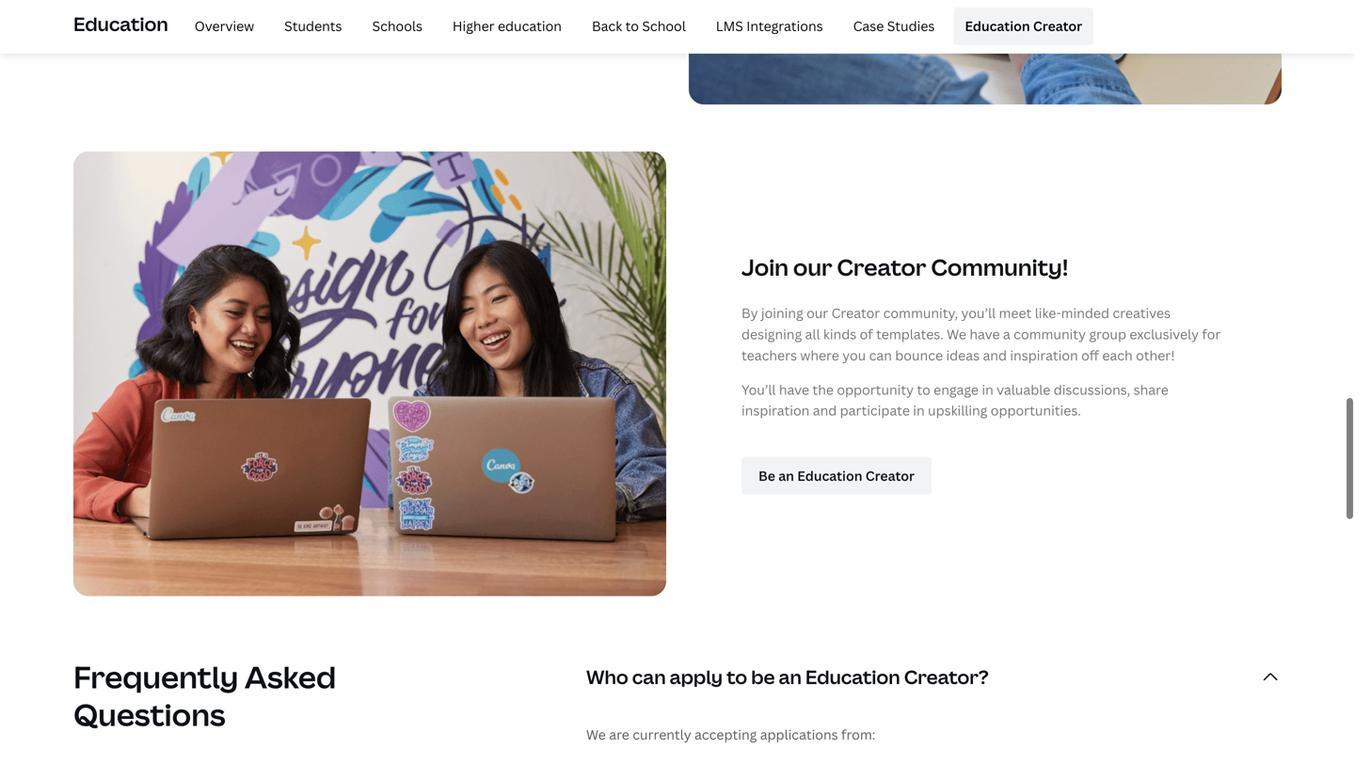 Task type: describe. For each thing, give the bounding box(es) containing it.
our inside by joining our creator community, you'll meet like-minded creatives designing all kinds of templates. we have a community group exclusively for teachers where you can bounce ideas and inspiration off each other!
[[807, 304, 828, 322]]

0 vertical spatial in
[[982, 381, 994, 398]]

have inside by joining our creator community, you'll meet like-minded creatives designing all kinds of templates. we have a community group exclusively for teachers where you can bounce ideas and inspiration off each other!
[[970, 325, 1000, 343]]

students link
[[273, 8, 353, 45]]

join
[[742, 252, 789, 282]]

you
[[843, 346, 866, 364]]

meet
[[999, 304, 1032, 322]]

like-
[[1035, 304, 1061, 322]]

frequently asked questions
[[73, 656, 336, 735]]

upskilling
[[928, 402, 988, 420]]

education
[[498, 17, 562, 35]]

inspiration inside you'll have the opportunity to engage in valuable discussions, share inspiration and participate in upskilling opportunities.
[[742, 402, 810, 420]]

share
[[1134, 381, 1169, 398]]

to inside you'll have the opportunity to engage in valuable discussions, share inspiration and participate in upskilling opportunities.
[[917, 381, 931, 398]]

creatives
[[1113, 304, 1171, 322]]

you'll have the opportunity to engage in valuable discussions, share inspiration and participate in upskilling opportunities.
[[742, 381, 1169, 420]]

schools link
[[361, 8, 434, 45]]

for
[[1202, 325, 1221, 343]]

an
[[779, 664, 802, 690]]

by
[[742, 304, 758, 322]]

can inside dropdown button
[[632, 664, 666, 690]]

1 vertical spatial creator
[[837, 252, 927, 282]]

inspiration inside by joining our creator community, you'll meet like-minded creatives designing all kinds of templates. we have a community group exclusively for teachers where you can bounce ideas and inspiration off each other!
[[1010, 346, 1078, 364]]

a
[[1003, 325, 1011, 343]]

can inside by joining our creator community, you'll meet like-minded creatives designing all kinds of templates. we have a community group exclusively for teachers where you can bounce ideas and inspiration off each other!
[[869, 346, 892, 364]]

currently
[[633, 725, 691, 743]]

opportunities.
[[991, 402, 1081, 420]]

have inside you'll have the opportunity to engage in valuable discussions, share inspiration and participate in upskilling opportunities.
[[779, 381, 809, 398]]

minded
[[1061, 304, 1110, 322]]

who can apply to be an education creator?
[[586, 664, 989, 690]]

who
[[586, 664, 628, 690]]

higher education link
[[441, 8, 573, 45]]

teachers
[[742, 346, 797, 364]]

of
[[860, 325, 873, 343]]

be
[[751, 664, 775, 690]]

community!
[[931, 252, 1069, 282]]

valuable
[[997, 381, 1051, 398]]

and inside you'll have the opportunity to engage in valuable discussions, share inspiration and participate in upskilling opportunities.
[[813, 402, 837, 420]]

other!
[[1136, 346, 1175, 364]]

community,
[[883, 304, 958, 322]]

creator?
[[904, 664, 989, 690]]

back
[[592, 17, 622, 35]]

bounce
[[895, 346, 943, 364]]

case studies
[[853, 17, 935, 35]]

creator inside by joining our creator community, you'll meet like-minded creatives designing all kinds of templates. we have a community group exclusively for teachers where you can bounce ideas and inspiration off each other!
[[832, 304, 880, 322]]

the
[[813, 381, 834, 398]]

off
[[1081, 346, 1099, 364]]

exclusively
[[1130, 325, 1199, 343]]

1 vertical spatial we
[[586, 725, 606, 743]]

education for education
[[73, 11, 168, 37]]



Task type: locate. For each thing, give the bounding box(es) containing it.
and
[[983, 346, 1007, 364], [813, 402, 837, 420]]

and inside by joining our creator community, you'll meet like-minded creatives designing all kinds of templates. we have a community group exclusively for teachers where you can bounce ideas and inspiration off each other!
[[983, 346, 1007, 364]]

1 horizontal spatial inspiration
[[1010, 346, 1078, 364]]

to left engage
[[917, 381, 931, 398]]

in left upskilling
[[913, 402, 925, 420]]

back to school
[[592, 17, 686, 35]]

education creator link
[[954, 8, 1094, 45]]

apply
[[670, 664, 723, 690]]

group
[[1089, 325, 1127, 343]]

can down of at the right top of the page
[[869, 346, 892, 364]]

our
[[793, 252, 832, 282], [807, 304, 828, 322]]

0 horizontal spatial have
[[779, 381, 809, 398]]

in
[[982, 381, 994, 398], [913, 402, 925, 420]]

1 horizontal spatial can
[[869, 346, 892, 364]]

1 horizontal spatial in
[[982, 381, 994, 398]]

we
[[947, 325, 967, 343], [586, 725, 606, 743]]

can right who
[[632, 664, 666, 690]]

we up ideas
[[947, 325, 967, 343]]

1 horizontal spatial to
[[727, 664, 747, 690]]

to left be
[[727, 664, 747, 690]]

templates.
[[876, 325, 944, 343]]

0 horizontal spatial can
[[632, 664, 666, 690]]

lms
[[716, 17, 743, 35]]

overview
[[195, 17, 254, 35]]

creator
[[1033, 17, 1082, 35], [837, 252, 927, 282], [832, 304, 880, 322]]

we are currently accepting applications from:
[[586, 725, 876, 743]]

0 horizontal spatial inspiration
[[742, 402, 810, 420]]

2 vertical spatial creator
[[832, 304, 880, 322]]

have down you'll
[[970, 325, 1000, 343]]

discussions,
[[1054, 381, 1131, 398]]

1 horizontal spatial and
[[983, 346, 1007, 364]]

2 vertical spatial to
[[727, 664, 747, 690]]

case studies link
[[842, 8, 946, 45]]

0 vertical spatial can
[[869, 346, 892, 364]]

1 horizontal spatial we
[[947, 325, 967, 343]]

1 horizontal spatial education
[[806, 664, 900, 690]]

higher education
[[453, 17, 562, 35]]

you'll
[[961, 304, 996, 322]]

can
[[869, 346, 892, 364], [632, 664, 666, 690]]

studies
[[887, 17, 935, 35]]

integrations
[[747, 17, 823, 35]]

inspiration
[[1010, 346, 1078, 364], [742, 402, 810, 420]]

to
[[625, 17, 639, 35], [917, 381, 931, 398], [727, 664, 747, 690]]

0 horizontal spatial we
[[586, 725, 606, 743]]

2 horizontal spatial to
[[917, 381, 931, 398]]

from:
[[841, 725, 876, 743]]

1 horizontal spatial have
[[970, 325, 1000, 343]]

0 vertical spatial our
[[793, 252, 832, 282]]

designing
[[742, 325, 802, 343]]

0 vertical spatial have
[[970, 325, 1000, 343]]

higher
[[453, 17, 495, 35]]

frequently
[[73, 656, 238, 697]]

1 vertical spatial to
[[917, 381, 931, 398]]

1 vertical spatial have
[[779, 381, 809, 398]]

students
[[284, 17, 342, 35]]

are
[[609, 725, 630, 743]]

back to school link
[[581, 8, 697, 45]]

you'll
[[742, 381, 776, 398]]

0 vertical spatial we
[[947, 325, 967, 343]]

kinds
[[823, 325, 857, 343]]

our up all at the right top of page
[[807, 304, 828, 322]]

all
[[805, 325, 820, 343]]

lms integrations
[[716, 17, 823, 35]]

school
[[642, 17, 686, 35]]

educators talking image
[[73, 151, 666, 596]]

questions
[[73, 694, 226, 735]]

we inside by joining our creator community, you'll meet like-minded creatives designing all kinds of templates. we have a community group exclusively for teachers where you can bounce ideas and inspiration off each other!
[[947, 325, 967, 343]]

inspiration down "community"
[[1010, 346, 1078, 364]]

education for education creator
[[965, 17, 1030, 35]]

0 horizontal spatial education
[[73, 11, 168, 37]]

overview link
[[183, 8, 266, 45]]

to inside back to school link
[[625, 17, 639, 35]]

education inside "link"
[[965, 17, 1030, 35]]

0 horizontal spatial to
[[625, 17, 639, 35]]

education
[[73, 11, 168, 37], [965, 17, 1030, 35], [806, 664, 900, 690]]

1 vertical spatial inspiration
[[742, 402, 810, 420]]

in right engage
[[982, 381, 994, 398]]

who can apply to be an education creator? button
[[586, 643, 1282, 711]]

our right join at the top right of page
[[793, 252, 832, 282]]

and down the
[[813, 402, 837, 420]]

accepting
[[695, 725, 757, 743]]

schools
[[372, 17, 423, 35]]

0 horizontal spatial in
[[913, 402, 925, 420]]

participate
[[840, 402, 910, 420]]

creator inside "link"
[[1033, 17, 1082, 35]]

joining
[[761, 304, 803, 322]]

each
[[1102, 346, 1133, 364]]

to right back
[[625, 17, 639, 35]]

0 vertical spatial to
[[625, 17, 639, 35]]

1 vertical spatial and
[[813, 402, 837, 420]]

0 vertical spatial and
[[983, 346, 1007, 364]]

2 horizontal spatial education
[[965, 17, 1030, 35]]

where
[[800, 346, 839, 364]]

0 vertical spatial inspiration
[[1010, 346, 1078, 364]]

education creator
[[965, 17, 1082, 35]]

1 vertical spatial can
[[632, 664, 666, 690]]

have
[[970, 325, 1000, 343], [779, 381, 809, 398]]

menu bar
[[176, 8, 1094, 45]]

asked
[[245, 656, 336, 697]]

we left are
[[586, 725, 606, 743]]

engage
[[934, 381, 979, 398]]

community
[[1014, 325, 1086, 343]]

inspiration down you'll
[[742, 402, 810, 420]]

by joining our creator community, you'll meet like-minded creatives designing all kinds of templates. we have a community group exclusively for teachers where you can bounce ideas and inspiration off each other!
[[742, 304, 1221, 364]]

applications
[[760, 725, 838, 743]]

ideas
[[946, 346, 980, 364]]

1 vertical spatial in
[[913, 402, 925, 420]]

and down a
[[983, 346, 1007, 364]]

education inside dropdown button
[[806, 664, 900, 690]]

to inside 'who can apply to be an education creator?' dropdown button
[[727, 664, 747, 690]]

menu bar containing overview
[[176, 8, 1094, 45]]

lms integrations link
[[705, 8, 834, 45]]

1 vertical spatial our
[[807, 304, 828, 322]]

opportunity
[[837, 381, 914, 398]]

case
[[853, 17, 884, 35]]

have left the
[[779, 381, 809, 398]]

0 horizontal spatial and
[[813, 402, 837, 420]]

0 vertical spatial creator
[[1033, 17, 1082, 35]]

join our creator community!
[[742, 252, 1069, 282]]



Task type: vqa. For each thing, say whether or not it's contained in the screenshot.
1 associated with Tan & Brown Minimalist Furniture Home Bound Document image
no



